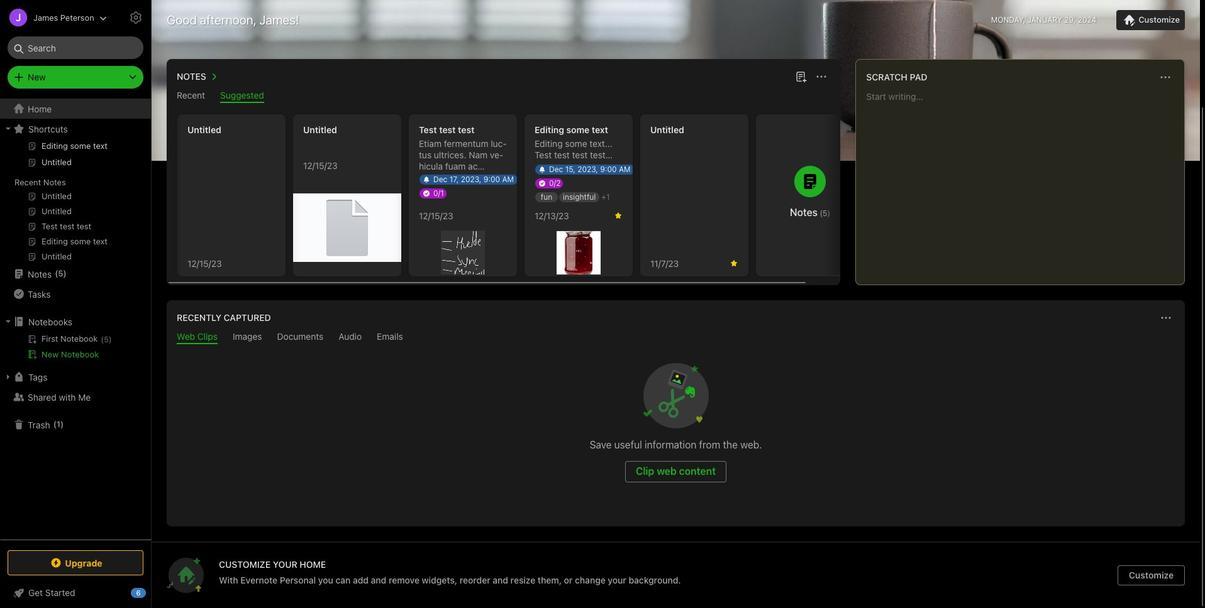 Task type: locate. For each thing, give the bounding box(es) containing it.
dec
[[549, 165, 563, 174], [433, 175, 447, 184]]

new notebook button
[[0, 347, 150, 362]]

0 horizontal spatial 5
[[58, 269, 63, 279]]

0 vertical spatial am
[[619, 165, 631, 174]]

etiam
[[419, 138, 442, 149]]

fun
[[541, 192, 552, 202]]

and left resize
[[493, 576, 508, 586]]

1 vertical spatial tab list
[[169, 331, 1182, 345]]

test inside editing some text editing some text... test test test test test test test test test hello world amiright
[[535, 150, 552, 160]]

test test test etiam fermentum luc tus ultrices. nam ve hicula fuam ac eleifend vulputate. mauris nisi orci, bibendum sed purus ac, dapibus cursus risus. proin maximus, augue qu...
[[419, 125, 507, 240]]

2 horizontal spatial thumbnail image
[[557, 231, 601, 275]]

1 vertical spatial new
[[42, 350, 59, 360]]

good
[[167, 13, 197, 27]]

0 horizontal spatial recent
[[14, 177, 41, 187]]

2024
[[1078, 15, 1096, 25]]

new inside button
[[42, 350, 59, 360]]

3 untitled from the left
[[650, 125, 684, 135]]

click to collapse image
[[146, 586, 156, 601]]

new up home
[[28, 72, 46, 82]]

new for new notebook
[[42, 350, 59, 360]]

+1
[[602, 192, 610, 202]]

new inside popup button
[[28, 72, 46, 82]]

0 vertical spatial customize
[[1139, 14, 1180, 25]]

1 vertical spatial 12/15/23
[[419, 210, 453, 221]]

more actions image
[[814, 69, 829, 84], [1159, 311, 1174, 326]]

sed
[[462, 195, 477, 206]]

0 horizontal spatial and
[[371, 576, 386, 586]]

1 vertical spatial 9:00
[[484, 175, 500, 184]]

recent down notes button
[[177, 90, 205, 101]]

0 horizontal spatial 12/15/23
[[187, 258, 222, 269]]

1 vertical spatial test
[[535, 150, 552, 160]]

0 vertical spatial test
[[419, 125, 437, 135]]

Search text field
[[16, 36, 135, 59]]

peterson
[[60, 12, 94, 22]]

reorder
[[460, 576, 490, 586]]

resize
[[511, 576, 535, 586]]

web clips
[[177, 331, 218, 342]]

am for tus
[[502, 175, 514, 184]]

2 horizontal spatial 12/15/23
[[419, 210, 453, 221]]

1 horizontal spatial thumbnail image
[[441, 231, 485, 275]]

0 horizontal spatial dec
[[433, 175, 447, 184]]

0 vertical spatial 9:00
[[600, 165, 617, 174]]

test up etiam
[[419, 125, 437, 135]]

recent notes group
[[0, 139, 150, 269]]

hicula
[[419, 150, 503, 172]]

0 vertical spatial editing
[[535, 125, 564, 135]]

new notebook group
[[0, 332, 150, 367]]

tab list containing recent
[[169, 90, 838, 103]]

monday,
[[991, 15, 1025, 25]]

recent
[[177, 90, 205, 101], [14, 177, 41, 187]]

17,
[[450, 175, 459, 184]]

0 horizontal spatial untitled
[[187, 125, 221, 135]]

home
[[28, 103, 52, 114]]

9:00 down text...
[[600, 165, 617, 174]]

luc
[[491, 138, 507, 149]]

some left text
[[566, 125, 589, 135]]

scratch
[[866, 72, 908, 82]]

and
[[371, 576, 386, 586], [493, 576, 508, 586]]

tags
[[28, 372, 47, 383]]

tab list
[[169, 90, 838, 103], [169, 331, 1182, 345]]

them,
[[538, 576, 562, 586]]

customize
[[1139, 14, 1180, 25], [1129, 570, 1174, 581]]

0 horizontal spatial test
[[419, 125, 437, 135]]

1 horizontal spatial untitled
[[303, 125, 337, 135]]

2 tab list from the top
[[169, 331, 1182, 345]]

1 horizontal spatial more actions image
[[1159, 311, 1174, 326]]

get started
[[28, 588, 75, 599]]

more actions field for scratch pad
[[1157, 69, 1174, 86]]

1 horizontal spatial and
[[493, 576, 508, 586]]

captured
[[224, 313, 271, 323]]

1 horizontal spatial notes ( 5 )
[[790, 207, 830, 218]]

am right the amiright
[[619, 165, 631, 174]]

tab list containing web clips
[[169, 331, 1182, 345]]

ve
[[490, 150, 503, 160]]

images tab
[[233, 331, 262, 345]]

james peterson
[[33, 12, 94, 22]]

2023, down ac at the top
[[461, 175, 481, 184]]

1 vertical spatial editing
[[535, 138, 563, 149]]

1 horizontal spatial 12/15/23
[[303, 160, 338, 171]]

test
[[419, 125, 437, 135], [535, 150, 552, 160]]

1 vertical spatial am
[[502, 175, 514, 184]]

tree
[[0, 99, 151, 540]]

am down ve
[[502, 175, 514, 184]]

2 vertical spatial 5
[[104, 335, 109, 345]]

new up "tags"
[[42, 350, 59, 360]]

editing
[[535, 125, 564, 135], [535, 138, 563, 149]]

new
[[28, 72, 46, 82], [42, 350, 59, 360]]

0 vertical spatial dec
[[549, 165, 563, 174]]

1 horizontal spatial 5
[[104, 335, 109, 345]]

( inside the new notebook group
[[101, 335, 104, 345]]

1 horizontal spatial dec
[[549, 165, 563, 174]]

your
[[273, 560, 297, 570]]

ac,
[[419, 206, 431, 217]]

and right add
[[371, 576, 386, 586]]

1 vertical spatial customize
[[1129, 570, 1174, 581]]

good afternoon, james!
[[167, 13, 299, 27]]

some left text...
[[565, 138, 587, 149]]

0 vertical spatial 5
[[823, 209, 827, 218]]

tasks button
[[0, 284, 150, 304]]

0 horizontal spatial thumbnail image
[[293, 194, 401, 262]]

2 horizontal spatial 5
[[823, 209, 827, 218]]

9:00
[[600, 165, 617, 174], [484, 175, 500, 184]]

web
[[657, 466, 677, 477]]

More actions field
[[813, 68, 830, 86], [1157, 69, 1174, 86], [1157, 309, 1175, 327]]

emails
[[377, 331, 403, 342]]

risus.
[[419, 218, 441, 228]]

1 vertical spatial some
[[565, 138, 587, 149]]

5
[[823, 209, 827, 218], [58, 269, 63, 279], [104, 335, 109, 345]]

1 tab list from the top
[[169, 90, 838, 103]]

web clips tab
[[177, 331, 218, 345]]

recent notes
[[14, 177, 66, 187]]

notes button
[[174, 69, 221, 84]]

home
[[300, 560, 326, 570]]

1 vertical spatial dec
[[433, 175, 447, 184]]

thumbnail image
[[293, 194, 401, 262], [441, 231, 485, 275], [557, 231, 601, 275]]

) inside the new notebook group
[[109, 335, 112, 345]]

text
[[592, 125, 608, 135]]

1 vertical spatial more actions image
[[1159, 311, 1174, 326]]

shared with me
[[28, 392, 91, 403]]

1 horizontal spatial recent
[[177, 90, 205, 101]]

shared with me link
[[0, 387, 150, 408]]

2 and from the left
[[493, 576, 508, 586]]

0 horizontal spatial 9:00
[[484, 175, 500, 184]]

documents
[[277, 331, 323, 342]]

0 vertical spatial recent
[[177, 90, 205, 101]]

0 vertical spatial new
[[28, 72, 46, 82]]

0 vertical spatial 12/15/23
[[303, 160, 338, 171]]

dec for tus
[[433, 175, 447, 184]]

11/7/23
[[650, 258, 679, 269]]

1 horizontal spatial 2023,
[[578, 165, 598, 174]]

notebook
[[61, 350, 99, 360]]

orci,
[[465, 184, 482, 194]]

test up hello
[[535, 150, 552, 160]]

0 vertical spatial tab list
[[169, 90, 838, 103]]

editing some text editing some text... test test test test test test test test test hello world amiright
[[535, 125, 622, 183]]

tasks
[[28, 289, 51, 300]]

Help and Learning task checklist field
[[0, 584, 151, 604]]

tags button
[[0, 367, 150, 387]]

or
[[564, 576, 573, 586]]

0 horizontal spatial 2023,
[[461, 175, 481, 184]]

1 horizontal spatial test
[[535, 150, 552, 160]]

2 editing from the top
[[535, 138, 563, 149]]

notebooks
[[28, 317, 72, 327]]

recent down shortcuts
[[14, 177, 41, 187]]

bibendum
[[419, 195, 460, 206]]

1 horizontal spatial 9:00
[[600, 165, 617, 174]]

clip web content
[[636, 466, 716, 477]]

0 horizontal spatial notes ( 5 )
[[28, 269, 66, 280]]

Start writing… text field
[[866, 91, 1184, 275]]

dec 15, 2023, 9:00 am
[[549, 165, 631, 174]]

customize your home with evernote personal you can add and remove widgets, reorder and resize them, or change your background.
[[219, 560, 681, 586]]

am
[[619, 165, 631, 174], [502, 175, 514, 184]]

augue
[[419, 229, 444, 240]]

1 vertical spatial 2023,
[[461, 175, 481, 184]]

recent inside group
[[14, 177, 41, 187]]

useful
[[614, 440, 642, 451]]

insightful
[[563, 192, 596, 202]]

1 horizontal spatial am
[[619, 165, 631, 174]]

2 horizontal spatial untitled
[[650, 125, 684, 135]]

dec up 0/2
[[549, 165, 563, 174]]

0 horizontal spatial am
[[502, 175, 514, 184]]

james
[[33, 12, 58, 22]]

audio tab
[[339, 331, 362, 345]]

test inside test test test etiam fermentum luc tus ultrices. nam ve hicula fuam ac eleifend vulputate. mauris nisi orci, bibendum sed purus ac, dapibus cursus risus. proin maximus, augue qu...
[[419, 125, 437, 135]]

dec left "17,"
[[433, 175, 447, 184]]

ac
[[468, 161, 478, 172]]

2023,
[[578, 165, 598, 174], [461, 175, 481, 184]]

9:00 right orci, on the left top of page
[[484, 175, 500, 184]]

shortcuts button
[[0, 119, 150, 139]]

trash ( 1 )
[[28, 420, 64, 431]]

0 vertical spatial more actions image
[[814, 69, 829, 84]]

me
[[78, 392, 91, 403]]

with
[[59, 392, 76, 403]]

monday, january 29, 2024
[[991, 15, 1096, 25]]

notes inside group
[[43, 177, 66, 187]]

2023, right 15,
[[578, 165, 598, 174]]

0 vertical spatial some
[[566, 125, 589, 135]]

None search field
[[16, 36, 135, 59]]

change
[[575, 576, 606, 586]]

0 vertical spatial 2023,
[[578, 165, 598, 174]]

9:00 for test
[[600, 165, 617, 174]]

recent inside tab list
[[177, 90, 205, 101]]

1 vertical spatial recent
[[14, 177, 41, 187]]



Task type: vqa. For each thing, say whether or not it's contained in the screenshot.
row group
no



Task type: describe. For each thing, give the bounding box(es) containing it.
amiright
[[584, 172, 617, 183]]

trash
[[28, 420, 50, 431]]

1 vertical spatial customize button
[[1118, 566, 1185, 586]]

upgrade button
[[8, 551, 143, 576]]

pad
[[910, 72, 927, 82]]

your
[[608, 576, 626, 586]]

recent for recent notes
[[14, 177, 41, 187]]

1 editing from the top
[[535, 125, 564, 135]]

personal
[[280, 576, 316, 586]]

new button
[[8, 66, 143, 89]]

save useful information from the web.
[[590, 440, 762, 451]]

proin
[[443, 218, 464, 228]]

from
[[699, 440, 720, 451]]

shortcuts
[[28, 124, 68, 134]]

scratch pad
[[866, 72, 927, 82]]

content
[[679, 466, 716, 477]]

12/13/23
[[535, 210, 569, 221]]

2 vertical spatial 12/15/23
[[187, 258, 222, 269]]

information
[[645, 440, 696, 451]]

1 vertical spatial 5
[[58, 269, 63, 279]]

recent tab
[[177, 90, 205, 103]]

the
[[723, 440, 738, 451]]

eleifend
[[419, 172, 451, 183]]

mauris
[[419, 184, 446, 194]]

with
[[219, 576, 238, 586]]

save
[[590, 440, 612, 451]]

web.
[[740, 440, 762, 451]]

january
[[1027, 15, 1062, 25]]

29,
[[1064, 15, 1076, 25]]

add
[[353, 576, 369, 586]]

2 untitled from the left
[[303, 125, 337, 135]]

purus
[[479, 195, 502, 206]]

evernote
[[240, 576, 277, 586]]

clip web content button
[[625, 462, 727, 483]]

expand notebooks image
[[3, 317, 13, 327]]

15,
[[565, 165, 575, 174]]

tab list for notes
[[169, 90, 838, 103]]

recently captured button
[[174, 311, 271, 326]]

5 inside the new notebook group
[[104, 335, 109, 345]]

0 vertical spatial customize button
[[1117, 10, 1185, 30]]

settings image
[[128, 10, 143, 25]]

text...
[[590, 138, 613, 149]]

tree containing home
[[0, 99, 151, 540]]

dec 17, 2023, 9:00 am
[[433, 175, 514, 184]]

new for new
[[28, 72, 46, 82]]

expand tags image
[[3, 372, 13, 382]]

thumbnail image for tus
[[441, 231, 485, 275]]

emails tab
[[377, 331, 403, 345]]

qu...
[[446, 229, 464, 240]]

1 and from the left
[[371, 576, 386, 586]]

recent for recent
[[177, 90, 205, 101]]

james!
[[259, 13, 299, 27]]

remove
[[389, 576, 420, 586]]

fermentum
[[444, 138, 488, 149]]

nisi
[[449, 184, 462, 194]]

Account field
[[0, 5, 107, 30]]

fuam
[[445, 161, 466, 172]]

1 untitled from the left
[[187, 125, 221, 135]]

images
[[233, 331, 262, 342]]

scratch pad button
[[864, 70, 927, 85]]

9:00 for tus
[[484, 175, 500, 184]]

customize
[[219, 560, 271, 570]]

( inside trash ( 1 )
[[53, 420, 57, 430]]

more actions image
[[1158, 70, 1173, 85]]

suggested tab
[[220, 90, 264, 103]]

insightful +1
[[563, 192, 610, 202]]

dapibus
[[433, 206, 466, 217]]

clips
[[197, 331, 218, 342]]

hello
[[535, 172, 555, 183]]

am for test
[[619, 165, 631, 174]]

tus
[[419, 138, 507, 160]]

recently
[[177, 313, 221, 323]]

notebooks link
[[0, 312, 150, 332]]

nam
[[469, 150, 488, 160]]

thumbnail image for test
[[557, 231, 601, 275]]

web
[[177, 331, 195, 342]]

shared
[[28, 392, 56, 403]]

notes inside button
[[177, 71, 206, 82]]

widgets,
[[422, 576, 457, 586]]

documents tab
[[277, 331, 323, 345]]

( 5 )
[[101, 335, 112, 345]]

world
[[558, 172, 582, 183]]

2023, for test
[[578, 165, 598, 174]]

maximus,
[[466, 218, 505, 228]]

new notebook
[[42, 350, 99, 360]]

1
[[57, 420, 60, 430]]

2023, for tus
[[461, 175, 481, 184]]

home link
[[0, 99, 151, 119]]

upgrade
[[65, 558, 102, 569]]

0 vertical spatial notes ( 5 )
[[790, 207, 830, 218]]

get
[[28, 588, 43, 599]]

0 horizontal spatial more actions image
[[814, 69, 829, 84]]

6
[[136, 589, 141, 598]]

afternoon,
[[200, 13, 256, 27]]

dec for test
[[549, 165, 563, 174]]

0/1
[[433, 189, 444, 198]]

) inside trash ( 1 )
[[60, 420, 64, 430]]

suggested
[[220, 90, 264, 101]]

more actions field for recently captured
[[1157, 309, 1175, 327]]

you
[[318, 576, 333, 586]]

notes inside notes ( 5 )
[[28, 269, 52, 280]]

started
[[45, 588, 75, 599]]

1 vertical spatial notes ( 5 )
[[28, 269, 66, 280]]

ultrices.
[[434, 150, 466, 160]]

tab list for recently captured
[[169, 331, 1182, 345]]



